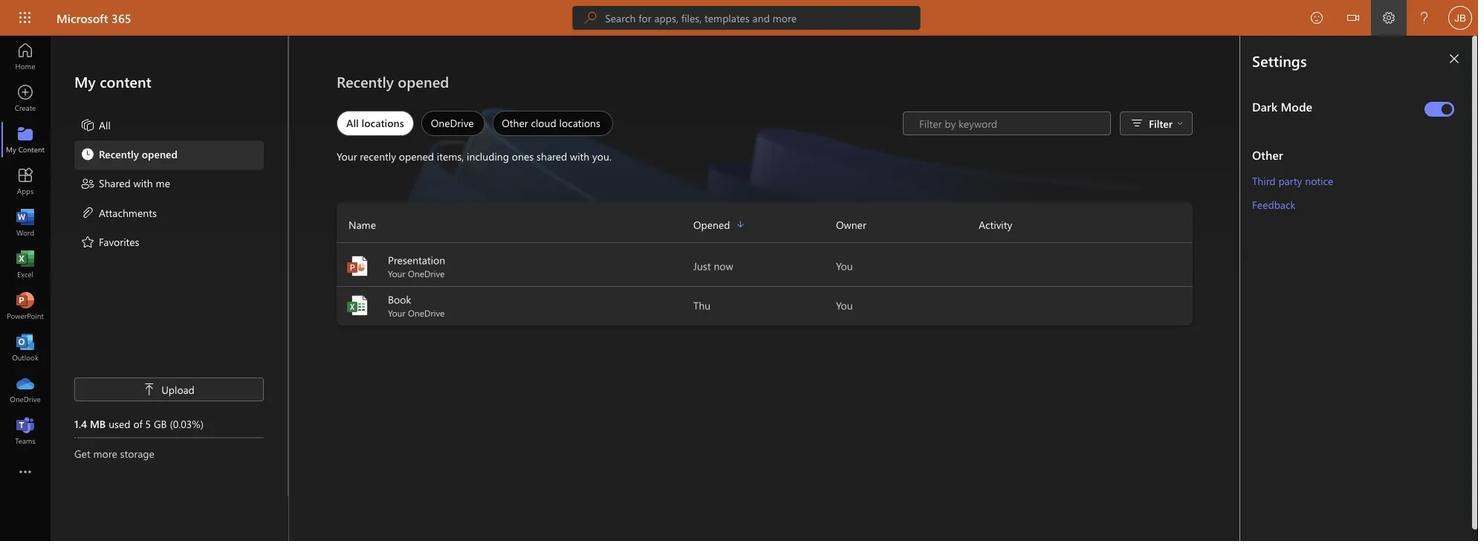 Task type: locate. For each thing, give the bounding box(es) containing it.
just
[[694, 259, 711, 273]]

your left recently
[[337, 149, 357, 163]]

all inside all locations tab
[[346, 116, 359, 130]]

jb button
[[1443, 0, 1479, 36]]

your down 'book'
[[388, 307, 406, 319]]

1 vertical spatial recently opened
[[99, 147, 178, 161]]

0 vertical spatial other
[[502, 116, 528, 130]]

1 vertical spatial your
[[388, 268, 406, 280]]

you.
[[593, 149, 612, 163]]

microsoft 365
[[56, 10, 131, 26]]

gb
[[154, 417, 167, 430]]

activity
[[979, 217, 1013, 231]]

0 vertical spatial recently opened
[[337, 72, 449, 91]]

2 vertical spatial onedrive
[[408, 307, 445, 319]]

locations up recently
[[362, 116, 404, 130]]

name book cell
[[337, 292, 694, 319]]

other element
[[1253, 146, 1461, 163]]

with left you.
[[570, 149, 590, 163]]

other inside settings region
[[1253, 146, 1284, 162]]

other
[[502, 116, 528, 130], [1253, 146, 1284, 162]]

0 horizontal spatial excel image
[[18, 257, 33, 272]]

1 vertical spatial excel image
[[346, 294, 369, 317]]

2 vertical spatial your
[[388, 307, 406, 319]]

onedrive inside presentation your onedrive
[[408, 268, 445, 280]]

third
[[1253, 174, 1276, 187]]

including
[[467, 149, 509, 163]]

you for thu
[[836, 298, 853, 312]]

your for book
[[388, 307, 406, 319]]

all for all
[[99, 118, 111, 132]]

onedrive inside tab
[[431, 116, 474, 130]]

row
[[337, 213, 1193, 243]]

onedrive down 'book'
[[408, 307, 445, 319]]

recently opened
[[337, 72, 449, 91], [99, 147, 178, 161]]

items,
[[437, 149, 464, 163]]

third party notice
[[1253, 174, 1334, 187]]

name
[[349, 217, 376, 231]]

None search field
[[573, 6, 921, 30]]

1 horizontal spatial powerpoint image
[[346, 254, 369, 278]]

onedrive up items,
[[431, 116, 474, 130]]

recently inside 'element'
[[99, 147, 139, 161]]

recently opened up all locations
[[337, 72, 449, 91]]

onedrive
[[431, 116, 474, 130], [408, 268, 445, 280], [408, 307, 445, 319]]

0 horizontal spatial other
[[502, 116, 528, 130]]

other inside tab
[[502, 116, 528, 130]]

powerpoint image up outlook icon
[[18, 299, 33, 314]]

opened up me
[[142, 147, 178, 161]]

other left cloud
[[502, 116, 528, 130]]

recently up all locations
[[337, 72, 394, 91]]

1 vertical spatial other
[[1253, 146, 1284, 162]]

shared
[[537, 149, 567, 163]]

your down presentation
[[388, 268, 406, 280]]

0 horizontal spatial with
[[133, 176, 153, 190]]

opened
[[398, 72, 449, 91], [142, 147, 178, 161], [399, 149, 434, 163]]

0 vertical spatial recently
[[337, 72, 394, 91]]

my content
[[74, 72, 152, 91]]

settings region
[[1196, 36, 1479, 541], [1241, 36, 1479, 541]]

1 settings region from the left
[[1196, 36, 1479, 541]]

recently opened inside 'element'
[[99, 147, 178, 161]]

you for just now
[[836, 259, 853, 273]]

your inside the book your onedrive
[[388, 307, 406, 319]]

all
[[346, 116, 359, 130], [99, 118, 111, 132]]

2 you from the top
[[836, 298, 853, 312]]

1 vertical spatial powerpoint image
[[18, 299, 33, 314]]

2 locations from the left
[[559, 116, 601, 130]]

1.4 mb used of 5 gb (0.03%)
[[74, 417, 204, 430]]

excel image
[[18, 257, 33, 272], [346, 294, 369, 317]]

all element
[[80, 117, 111, 135]]

favorites element
[[80, 234, 139, 252]]

application containing my content
[[0, 36, 1241, 541]]

powerpoint image
[[346, 254, 369, 278], [18, 299, 33, 314]]

onedrive for presentation
[[408, 268, 445, 280]]

navigation
[[0, 36, 51, 452]]

1 locations from the left
[[362, 116, 404, 130]]

application
[[0, 36, 1241, 541]]

feedback
[[1253, 197, 1296, 211]]

tab list containing all locations
[[333, 107, 617, 140]]

onedrive inside the book your onedrive
[[408, 307, 445, 319]]

attachments
[[99, 205, 157, 219]]

1 vertical spatial with
[[133, 176, 153, 190]]

1.4
[[74, 417, 87, 430]]

powerpoint image down "name"
[[346, 254, 369, 278]]

other cloud locations
[[502, 116, 601, 130]]

all locations tab
[[333, 111, 418, 136]]

recently
[[337, 72, 394, 91], [99, 147, 139, 161]]

third party notice link
[[1253, 174, 1334, 187]]

my content left pane navigation navigation
[[51, 36, 288, 497]]

jb
[[1455, 12, 1467, 23]]

all for all locations
[[346, 116, 359, 130]]

excel image down word "image"
[[18, 257, 33, 272]]

dark mode
[[1253, 98, 1313, 114]]

recently opened up shared with me
[[99, 147, 178, 161]]

other for other cloud locations
[[502, 116, 528, 130]]

1 horizontal spatial with
[[570, 149, 590, 163]]

opened
[[694, 217, 730, 231]]

onedrive for book
[[408, 307, 445, 319]]

your
[[337, 149, 357, 163], [388, 268, 406, 280], [388, 307, 406, 319]]

recently up shared
[[99, 147, 139, 161]]

1 horizontal spatial recently
[[337, 72, 394, 91]]

onedrive down presentation
[[408, 268, 445, 280]]

with left me
[[133, 176, 153, 190]]

1 horizontal spatial other
[[1253, 146, 1284, 162]]

0 horizontal spatial recently opened
[[99, 147, 178, 161]]

0 horizontal spatial all
[[99, 118, 111, 132]]

activity, column 4 of 4 column header
[[979, 213, 1193, 236]]

get more storage
[[74, 446, 155, 460]]

with
[[570, 149, 590, 163], [133, 176, 153, 190]]

powerpoint image inside "name presentation" cell
[[346, 254, 369, 278]]

status
[[903, 112, 1111, 135]]

other up third
[[1253, 146, 1284, 162]]

1 vertical spatial you
[[836, 298, 853, 312]]

0 vertical spatial excel image
[[18, 257, 33, 272]]

0 vertical spatial onedrive
[[431, 116, 474, 130]]

locations right cloud
[[559, 116, 601, 130]]

owner button
[[836, 213, 979, 236]]

mode
[[1281, 98, 1313, 114]]

0 vertical spatial powerpoint image
[[346, 254, 369, 278]]

presentation your onedrive
[[388, 253, 445, 280]]

tab list
[[333, 107, 617, 140]]

menu containing all
[[74, 112, 264, 257]]

now
[[714, 259, 733, 273]]

menu
[[74, 112, 264, 257]]

menu inside 'my content left pane navigation' navigation
[[74, 112, 264, 257]]

you
[[836, 259, 853, 273], [836, 298, 853, 312]]

your inside presentation your onedrive
[[388, 268, 406, 280]]

 button
[[1336, 0, 1372, 38]]

teams image
[[18, 424, 33, 439]]

1 you from the top
[[836, 259, 853, 273]]

1 horizontal spatial all
[[346, 116, 359, 130]]

1 horizontal spatial recently opened
[[337, 72, 449, 91]]

locations
[[362, 116, 404, 130], [559, 116, 601, 130]]

1 vertical spatial recently
[[99, 147, 139, 161]]

opened left items,
[[399, 149, 434, 163]]

all inside all "element"
[[99, 118, 111, 132]]

0 vertical spatial you
[[836, 259, 853, 273]]

me
[[156, 176, 170, 190]]

0 horizontal spatial recently
[[99, 147, 139, 161]]

create image
[[18, 91, 33, 106]]

locations inside tab
[[362, 116, 404, 130]]

1 horizontal spatial locations
[[559, 116, 601, 130]]

(0.03%)
[[170, 417, 204, 430]]

1 horizontal spatial excel image
[[346, 294, 369, 317]]

excel image left 'book'
[[346, 294, 369, 317]]

1 vertical spatial onedrive
[[408, 268, 445, 280]]

filter
[[1149, 116, 1173, 130]]

opened inside recently opened 'element'
[[142, 147, 178, 161]]

0 horizontal spatial locations
[[362, 116, 404, 130]]

more
[[93, 446, 117, 460]]



Task type: describe. For each thing, give the bounding box(es) containing it.
row containing name
[[337, 213, 1193, 243]]

shared with me
[[99, 176, 170, 190]]

book
[[388, 293, 411, 306]]

presentation
[[388, 253, 445, 267]]

home image
[[18, 49, 33, 64]]

cloud
[[531, 116, 557, 130]]

favorites
[[99, 235, 139, 248]]

book your onedrive
[[388, 293, 445, 319]]

365
[[112, 10, 131, 26]]

shared with me element
[[80, 176, 170, 193]]

2 settings region from the left
[[1241, 36, 1479, 541]]

feedback button
[[1253, 193, 1296, 216]]

party
[[1279, 174, 1303, 187]]

dark
[[1253, 98, 1278, 114]]

my
[[74, 72, 96, 91]]

word image
[[18, 216, 33, 230]]


[[1348, 12, 1360, 24]]

 upload
[[144, 382, 195, 396]]

name presentation cell
[[337, 253, 694, 280]]

content
[[100, 72, 152, 91]]


[[144, 384, 156, 395]]

Filter by keyword text field
[[918, 116, 1103, 131]]

your for presentation
[[388, 268, 406, 280]]

5
[[145, 417, 151, 430]]

attachments element
[[80, 205, 157, 223]]

settings
[[1253, 51, 1307, 70]]

with inside 'my content left pane navigation' navigation
[[133, 176, 153, 190]]

opened button
[[694, 213, 836, 236]]


[[1177, 120, 1183, 126]]

locations inside tab
[[559, 116, 601, 130]]

storage
[[120, 446, 155, 460]]

upload
[[161, 382, 195, 396]]

dark mode element
[[1253, 98, 1419, 114]]

onedrive tab
[[418, 111, 489, 136]]

other for other
[[1253, 146, 1284, 162]]

your recently opened items, including ones shared with you.
[[337, 149, 612, 163]]

onedrive image
[[18, 382, 33, 397]]

filter 
[[1149, 116, 1183, 130]]

other cloud locations tab
[[489, 111, 617, 136]]

used
[[109, 417, 131, 430]]

Search box. Suggestions appear as you type. search field
[[605, 6, 921, 30]]

thu
[[694, 298, 711, 312]]

0 vertical spatial your
[[337, 149, 357, 163]]

apps image
[[18, 174, 33, 189]]

get more storage button
[[74, 446, 264, 461]]

view more apps image
[[18, 465, 33, 480]]

microsoft
[[56, 10, 108, 26]]

of
[[133, 417, 143, 430]]

recently
[[360, 149, 396, 163]]

0 vertical spatial with
[[570, 149, 590, 163]]

name button
[[337, 213, 694, 236]]

mb
[[90, 417, 106, 430]]

shared
[[99, 176, 131, 190]]

none search field inside microsoft 365 banner
[[573, 6, 921, 30]]

owner
[[836, 217, 867, 231]]

get
[[74, 446, 90, 460]]

notice
[[1306, 174, 1334, 187]]

ones
[[512, 149, 534, 163]]

my content image
[[18, 132, 33, 147]]

outlook image
[[18, 340, 33, 355]]

excel image inside the name book cell
[[346, 294, 369, 317]]

just now
[[694, 259, 733, 273]]

0 horizontal spatial powerpoint image
[[18, 299, 33, 314]]

microsoft 365 banner
[[0, 0, 1479, 38]]

opened up onedrive tab
[[398, 72, 449, 91]]

recently opened element
[[80, 147, 178, 164]]

all locations
[[346, 116, 404, 130]]



Task type: vqa. For each thing, say whether or not it's contained in the screenshot.
'Dark Mode' 'element' in the top of the page
yes



